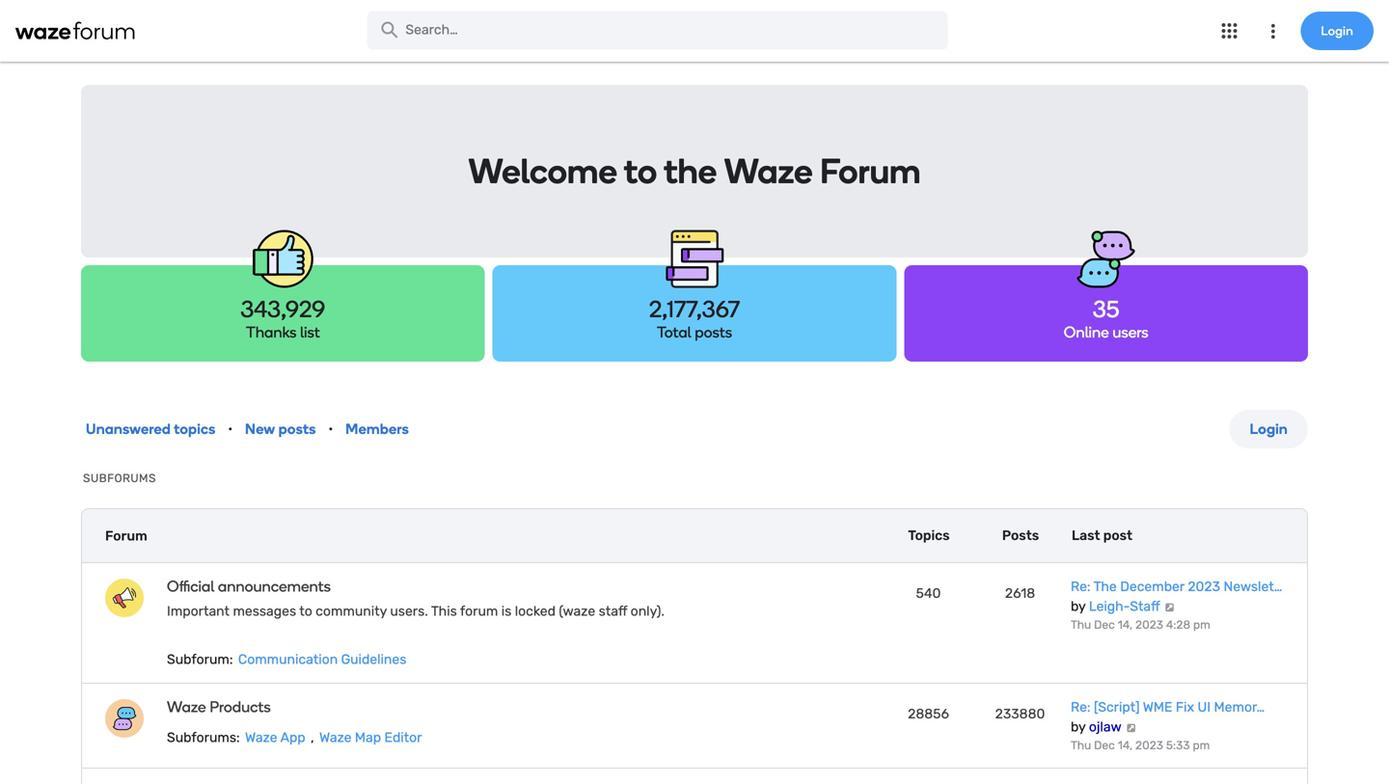 Task type: vqa. For each thing, say whether or not it's contained in the screenshot.
Leigh-
yes



Task type: locate. For each thing, give the bounding box(es) containing it.
pm
[[1194, 618, 1211, 632], [1193, 739, 1210, 753]]

thu down "ojlaw"
[[1071, 739, 1091, 753]]

waze right ,
[[319, 730, 352, 746]]

0 vertical spatial pm
[[1194, 618, 1211, 632]]

post
[[1104, 528, 1133, 544]]

forum
[[460, 603, 498, 619]]

messages
[[233, 603, 296, 619]]

2023 inside re: the december 2023 newslet… by leigh-staff
[[1188, 579, 1221, 595]]

is
[[501, 603, 512, 619]]

subforum: communication guidelines
[[167, 652, 407, 668]]

•
[[228, 422, 233, 437], [329, 422, 333, 437]]

0 vertical spatial by
[[1071, 599, 1086, 615]]

users.
[[390, 603, 428, 619]]

2 14, from the top
[[1118, 739, 1133, 753]]

wme
[[1143, 699, 1173, 715]]

thanks
[[246, 323, 297, 342]]

1 vertical spatial forum
[[105, 528, 147, 544]]

subforums
[[83, 472, 156, 485]]

re:
[[1071, 579, 1091, 595], [1071, 699, 1091, 715]]

by
[[1071, 599, 1086, 615], [1071, 719, 1086, 735]]

0 vertical spatial dec
[[1094, 618, 1115, 632]]

1 thu from the top
[[1071, 618, 1091, 632]]

thu
[[1071, 618, 1091, 632], [1071, 739, 1091, 753]]

thu for official announcements
[[1071, 618, 1091, 632]]

4:28
[[1166, 618, 1191, 632]]

welcome to the waze forum
[[468, 151, 921, 192]]

2 by from the top
[[1071, 719, 1086, 735]]

waze
[[724, 151, 813, 192], [167, 698, 206, 716], [245, 730, 277, 746], [319, 730, 352, 746]]

subforums: waze app , waze map editor
[[167, 730, 422, 746]]

by left "ojlaw"
[[1071, 719, 1086, 735]]

2023 up 4:28
[[1188, 579, 1221, 595]]

re: inside re: [script] wme fix ui memor… by ojlaw
[[1071, 699, 1091, 715]]

2 thu from the top
[[1071, 739, 1091, 753]]

1 dec from the top
[[1094, 618, 1115, 632]]

ui
[[1198, 699, 1211, 715]]

2 • from the left
[[329, 422, 333, 437]]

re: up "ojlaw"
[[1071, 699, 1091, 715]]

re: left the at the bottom right
[[1071, 579, 1091, 595]]

last
[[1072, 528, 1100, 544]]

thu dec 14, 2023 5:33 pm
[[1071, 739, 1210, 753]]

1 vertical spatial to
[[299, 603, 312, 619]]

pm right the 5:33
[[1193, 739, 1210, 753]]

2 dec from the top
[[1094, 739, 1115, 753]]

0 vertical spatial thu
[[1071, 618, 1091, 632]]

1 vertical spatial by
[[1071, 719, 1086, 735]]

2 re: from the top
[[1071, 699, 1091, 715]]

1 vertical spatial dec
[[1094, 739, 1115, 753]]

14, for official announcements
[[1118, 618, 1133, 632]]

december
[[1120, 579, 1185, 595]]

1 vertical spatial pm
[[1193, 739, 1210, 753]]

1 horizontal spatial •
[[329, 422, 333, 437]]

1 vertical spatial 14,
[[1118, 739, 1133, 753]]

re: for waze products
[[1071, 699, 1091, 715]]

1 14, from the top
[[1118, 618, 1133, 632]]

by inside re: [script] wme fix ui memor… by ojlaw
[[1071, 719, 1086, 735]]

re: inside re: the december 2023 newslet… by leigh-staff
[[1071, 579, 1091, 595]]

view the latest post image
[[1164, 603, 1176, 613]]

2023 down staff
[[1136, 618, 1164, 632]]

important
[[167, 603, 230, 619]]

by left leigh- at the right bottom
[[1071, 599, 1086, 615]]

official announcements important messages to community users. this forum is locked (waze staff only).
[[167, 577, 665, 619]]

0 vertical spatial re:
[[1071, 579, 1091, 595]]

ojlaw link
[[1089, 719, 1122, 735]]

to inside official announcements important messages to community users. this forum is locked (waze staff only).
[[299, 603, 312, 619]]

0 horizontal spatial forum
[[105, 528, 147, 544]]

5:33
[[1166, 739, 1190, 753]]

leigh-
[[1089, 599, 1130, 615]]

1 vertical spatial re:
[[1071, 699, 1091, 715]]

pm right 4:28
[[1194, 618, 1211, 632]]

2618
[[1005, 586, 1035, 602]]

1 vertical spatial thu
[[1071, 739, 1091, 753]]

0 vertical spatial forum
[[820, 151, 921, 192]]

,
[[311, 730, 314, 746]]

last post
[[1072, 528, 1133, 544]]

dec
[[1094, 618, 1115, 632], [1094, 739, 1115, 753]]

re: for official announcements
[[1071, 579, 1091, 595]]

0 horizontal spatial •
[[228, 422, 233, 437]]

0 horizontal spatial to
[[299, 603, 312, 619]]

staff
[[599, 603, 627, 619]]

2023
[[1188, 579, 1221, 595], [1136, 618, 1164, 632], [1136, 739, 1164, 753]]

2,177,367
[[649, 295, 740, 323]]

14, down view the latest post image
[[1118, 739, 1133, 753]]

2023 down view the latest post image
[[1136, 739, 1164, 753]]

forum locked image
[[105, 579, 144, 617]]

communication guidelines link
[[236, 652, 408, 668]]

editor
[[385, 730, 422, 746]]

1 horizontal spatial to
[[624, 151, 657, 192]]

35
[[1093, 295, 1120, 323]]

leigh-staff link
[[1089, 599, 1160, 615]]

1 by from the top
[[1071, 599, 1086, 615]]

1 re: from the top
[[1071, 579, 1091, 595]]

thu for waze products
[[1071, 739, 1091, 753]]

thu down leigh- at the right bottom
[[1071, 618, 1091, 632]]

staff
[[1130, 599, 1160, 615]]

dec down leigh- at the right bottom
[[1094, 618, 1115, 632]]

to left 'the'
[[624, 151, 657, 192]]

dec down "ojlaw"
[[1094, 739, 1115, 753]]

2023 for official announcements
[[1136, 618, 1164, 632]]

14, down leigh-staff link
[[1118, 618, 1133, 632]]

14,
[[1118, 618, 1133, 632], [1118, 739, 1133, 753]]

list
[[300, 323, 320, 342]]

2 vertical spatial 2023
[[1136, 739, 1164, 753]]

to down announcements
[[299, 603, 312, 619]]

1 vertical spatial 2023
[[1136, 618, 1164, 632]]

0 vertical spatial 2023
[[1188, 579, 1221, 595]]

0 vertical spatial 14,
[[1118, 618, 1133, 632]]

to
[[624, 151, 657, 192], [299, 603, 312, 619]]

forum
[[820, 151, 921, 192], [105, 528, 147, 544]]

locked
[[515, 603, 556, 619]]



Task type: describe. For each thing, give the bounding box(es) containing it.
products
[[210, 698, 271, 716]]

1 horizontal spatial forum
[[820, 151, 921, 192]]

233880
[[995, 706, 1045, 722]]

total
[[657, 323, 691, 342]]

map
[[355, 730, 381, 746]]

343,929 thanks list
[[241, 295, 325, 342]]

community
[[316, 603, 387, 619]]

waze app link
[[243, 730, 307, 746]]

35 online users
[[1064, 295, 1149, 342]]

users
[[1113, 323, 1149, 342]]

re: the december 2023 newslet… by leigh-staff
[[1071, 579, 1283, 615]]

2,177,367 total posts
[[649, 295, 740, 342]]

communication
[[238, 652, 338, 668]]

343,929
[[241, 295, 325, 323]]

announcements
[[218, 577, 331, 596]]

ojlaw
[[1089, 719, 1122, 735]]

newslet…
[[1224, 579, 1283, 595]]

subforum:
[[167, 652, 233, 668]]

re: [script] wme fix ui memor… link
[[1071, 699, 1265, 715]]

app
[[280, 730, 306, 746]]

welcome
[[468, 151, 617, 192]]

2023 for waze products
[[1136, 739, 1164, 753]]

posts
[[695, 323, 732, 342]]

thu dec 14, 2023 4:28 pm
[[1071, 618, 1211, 632]]

by inside re: the december 2023 newslet… by leigh-staff
[[1071, 599, 1086, 615]]

dec for waze products
[[1094, 739, 1115, 753]]

waze map editor link
[[317, 730, 424, 746]]

subforums:
[[167, 730, 240, 746]]

re: [script] wme fix ui memor… by ojlaw
[[1071, 699, 1265, 735]]

re: the december 2023 newslet… link
[[1071, 579, 1283, 595]]

waze right 'the'
[[724, 151, 813, 192]]

fix
[[1176, 699, 1194, 715]]

waze products link
[[167, 698, 724, 716]]

(waze
[[559, 603, 595, 619]]

the
[[664, 151, 717, 192]]

dec for official announcements
[[1094, 618, 1115, 632]]

posts
[[1002, 528, 1039, 544]]

official
[[167, 577, 214, 596]]

1 • from the left
[[228, 422, 233, 437]]

0 vertical spatial to
[[624, 151, 657, 192]]

this
[[431, 603, 457, 619]]

[script]
[[1094, 699, 1140, 715]]

memor…
[[1214, 699, 1265, 715]]

online
[[1064, 323, 1109, 342]]

guidelines
[[341, 652, 407, 668]]

pm for waze products
[[1193, 739, 1210, 753]]

waze up subforums:
[[167, 698, 206, 716]]

28856
[[908, 706, 949, 722]]

waze products
[[167, 698, 271, 716]]

only).
[[631, 603, 665, 619]]

waze left app
[[245, 730, 277, 746]]

topics
[[908, 528, 950, 544]]

540
[[916, 586, 941, 602]]

view the latest post image
[[1125, 724, 1138, 733]]

pm for official announcements
[[1194, 618, 1211, 632]]

14, for waze products
[[1118, 739, 1133, 753]]

the
[[1094, 579, 1117, 595]]

official announcements link
[[167, 577, 724, 596]]



